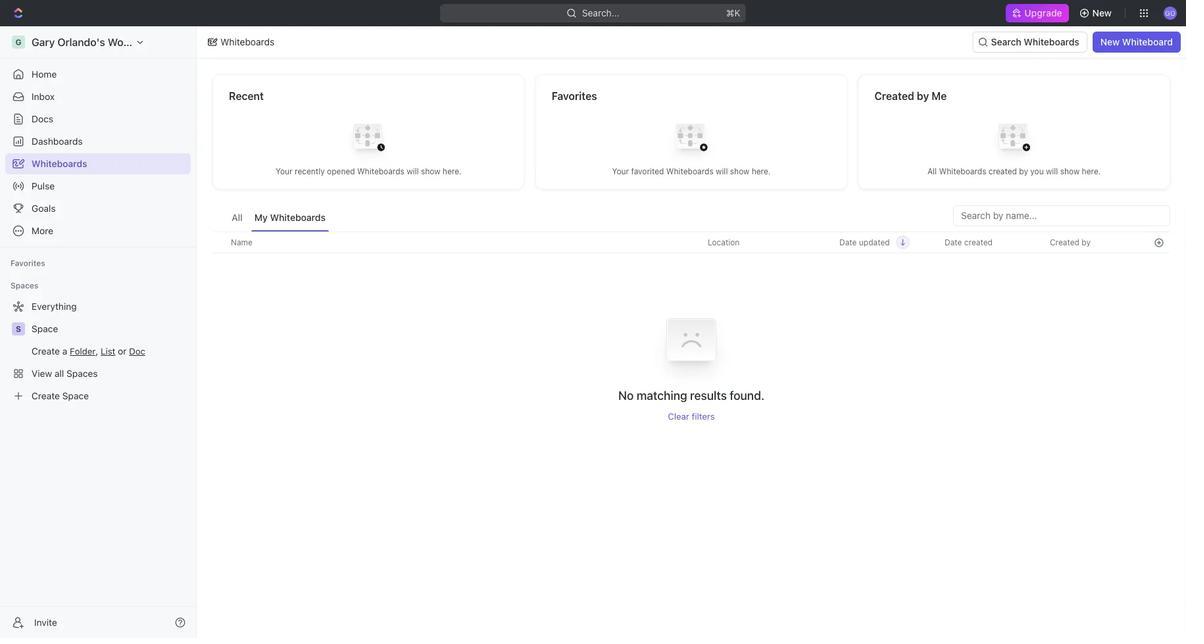 Task type: describe. For each thing, give the bounding box(es) containing it.
date for date updated
[[840, 238, 857, 247]]

no recent whiteboards image
[[342, 114, 395, 166]]

search
[[991, 37, 1022, 47]]

tab list containing all
[[228, 205, 329, 232]]

create space link
[[5, 386, 188, 407]]

goals link
[[5, 198, 191, 219]]

clear filters button
[[668, 411, 715, 422]]

no favorited whiteboards image
[[665, 114, 718, 166]]

whiteboards inside my whiteboards button
[[270, 212, 326, 223]]

docs link
[[5, 109, 191, 130]]

upgrade link
[[1006, 4, 1069, 22]]

created for created by
[[1050, 238, 1080, 247]]

search whiteboards
[[991, 37, 1080, 47]]

2 will from the left
[[716, 167, 728, 176]]

0 horizontal spatial spaces
[[11, 281, 38, 290]]

row containing name
[[213, 232, 1171, 253]]

pulse
[[32, 181, 55, 191]]

view
[[32, 368, 52, 379]]

pulse link
[[5, 176, 191, 197]]

gary orlando's workspace, , element
[[12, 36, 25, 49]]

space link
[[32, 318, 188, 340]]

date created button
[[937, 232, 1001, 253]]

found.
[[730, 388, 765, 402]]

favorited
[[631, 167, 664, 176]]

no
[[618, 388, 634, 402]]

me
[[932, 90, 947, 102]]

g
[[15, 38, 21, 47]]

1 here. from the left
[[443, 167, 462, 176]]

results
[[690, 388, 727, 402]]

⌘k
[[726, 8, 741, 18]]

tree inside sidebar navigation
[[5, 296, 191, 407]]

location
[[708, 238, 740, 247]]

a
[[62, 346, 67, 357]]

inbox link
[[5, 86, 191, 107]]

new whiteboard button
[[1093, 32, 1181, 53]]

upgrade
[[1025, 8, 1062, 18]]

1 will from the left
[[407, 167, 419, 176]]

favorites inside 'button'
[[11, 259, 45, 268]]

your for recent
[[276, 167, 293, 176]]

no data image
[[652, 301, 731, 387]]

no matching results found. table
[[213, 232, 1171, 422]]

your favorited whiteboards will show here.
[[612, 167, 771, 176]]

gary orlando's workspace
[[32, 36, 162, 48]]

created inside "button"
[[965, 238, 993, 247]]

inbox
[[32, 91, 55, 102]]

you
[[1031, 167, 1044, 176]]

orlando's
[[57, 36, 105, 48]]

list
[[101, 346, 115, 357]]

whiteboard
[[1122, 37, 1173, 47]]

created by me
[[875, 90, 947, 102]]

0 horizontal spatial space
[[32, 323, 58, 334]]

list button
[[101, 346, 115, 357]]

recent
[[229, 90, 264, 102]]

space, , element
[[12, 322, 25, 336]]

clear
[[668, 411, 690, 422]]

goals
[[32, 203, 56, 214]]

create for create a folder , list or doc
[[32, 346, 60, 357]]

sidebar navigation
[[0, 26, 199, 638]]

s
[[16, 324, 21, 334]]

everything link
[[5, 296, 188, 317]]

everything
[[32, 301, 77, 312]]

date created
[[945, 238, 993, 247]]

go button
[[1160, 3, 1181, 24]]



Task type: locate. For each thing, give the bounding box(es) containing it.
1 horizontal spatial here.
[[752, 167, 771, 176]]

0 horizontal spatial by
[[917, 90, 929, 102]]

0 horizontal spatial your
[[276, 167, 293, 176]]

home
[[32, 69, 57, 80]]

my whiteboards
[[255, 212, 326, 223]]

all whiteboards created by you will show here.
[[928, 167, 1101, 176]]

view all spaces
[[32, 368, 98, 379]]

here.
[[443, 167, 462, 176], [752, 167, 771, 176], [1082, 167, 1101, 176]]

my whiteboards button
[[251, 205, 329, 232]]

space
[[32, 323, 58, 334], [62, 391, 89, 401]]

2 horizontal spatial will
[[1046, 167, 1058, 176]]

search...
[[582, 8, 620, 18]]

your left favorited
[[612, 167, 629, 176]]

by
[[917, 90, 929, 102], [1019, 167, 1028, 176], [1082, 238, 1091, 247]]

date
[[840, 238, 857, 247], [945, 238, 962, 247]]

spaces inside tree
[[66, 368, 98, 379]]

0 horizontal spatial show
[[421, 167, 441, 176]]

2 date from the left
[[945, 238, 962, 247]]

2 here. from the left
[[752, 167, 771, 176]]

1 vertical spatial created
[[965, 238, 993, 247]]

0 vertical spatial space
[[32, 323, 58, 334]]

search whiteboards button
[[973, 32, 1088, 53]]

row
[[213, 232, 1171, 253]]

created inside no matching results found. table
[[1050, 238, 1080, 247]]

favorites
[[552, 90, 597, 102], [11, 259, 45, 268]]

new
[[1093, 8, 1112, 18], [1101, 37, 1120, 47]]

3 here. from the left
[[1082, 167, 1101, 176]]

0 horizontal spatial here.
[[443, 167, 462, 176]]

doc
[[129, 346, 145, 357]]

opened
[[327, 167, 355, 176]]

your left recently
[[276, 167, 293, 176]]

3 will from the left
[[1046, 167, 1058, 176]]

no matching results found. row
[[213, 301, 1171, 422]]

new for new whiteboard
[[1101, 37, 1120, 47]]

doc button
[[129, 346, 145, 357]]

create down view
[[32, 391, 60, 401]]

by down search by name... text box
[[1082, 238, 1091, 247]]

1 vertical spatial space
[[62, 391, 89, 401]]

your for favorites
[[612, 167, 629, 176]]

1 horizontal spatial by
[[1019, 167, 1028, 176]]

1 your from the left
[[276, 167, 293, 176]]

whiteboards link
[[5, 153, 191, 174]]

0 vertical spatial favorites
[[552, 90, 597, 102]]

create
[[32, 346, 60, 357], [32, 391, 60, 401]]

0 horizontal spatial favorites
[[11, 259, 45, 268]]

or
[[118, 346, 127, 357]]

0 horizontal spatial all
[[232, 212, 243, 223]]

workspace
[[108, 36, 162, 48]]

1 create from the top
[[32, 346, 60, 357]]

dashboards link
[[5, 131, 191, 152]]

1 horizontal spatial will
[[716, 167, 728, 176]]

name
[[231, 238, 253, 247]]

1 show from the left
[[421, 167, 441, 176]]

new down the new button
[[1101, 37, 1120, 47]]

1 vertical spatial create
[[32, 391, 60, 401]]

1 horizontal spatial all
[[928, 167, 937, 176]]

home link
[[5, 64, 191, 85]]

my
[[255, 212, 268, 223]]

2 show from the left
[[730, 167, 750, 176]]

invite
[[34, 617, 57, 628]]

0 horizontal spatial created
[[875, 90, 915, 102]]

2 your from the left
[[612, 167, 629, 176]]

gary
[[32, 36, 55, 48]]

1 vertical spatial all
[[232, 212, 243, 223]]

1 vertical spatial by
[[1019, 167, 1028, 176]]

matching
[[637, 388, 687, 402]]

by inside no matching results found. table
[[1082, 238, 1091, 247]]

go
[[1166, 9, 1176, 17]]

3 show from the left
[[1061, 167, 1080, 176]]

1 horizontal spatial your
[[612, 167, 629, 176]]

spaces down folder button
[[66, 368, 98, 379]]

folder button
[[70, 346, 96, 357]]

by for created by
[[1082, 238, 1091, 247]]

folder
[[70, 346, 96, 357]]

0 vertical spatial by
[[917, 90, 929, 102]]

create a folder , list or doc
[[32, 346, 145, 357]]

new whiteboard
[[1101, 37, 1173, 47]]

recently
[[295, 167, 325, 176]]

spaces
[[11, 281, 38, 290], [66, 368, 98, 379]]

create for create space
[[32, 391, 60, 401]]

Search by name... text field
[[961, 206, 1163, 226]]

new up new whiteboard
[[1093, 8, 1112, 18]]

created by
[[1050, 238, 1091, 247]]

1 horizontal spatial favorites
[[552, 90, 597, 102]]

will
[[407, 167, 419, 176], [716, 167, 728, 176], [1046, 167, 1058, 176]]

1 vertical spatial favorites
[[11, 259, 45, 268]]

all inside button
[[232, 212, 243, 223]]

1 horizontal spatial date
[[945, 238, 962, 247]]

tree containing everything
[[5, 296, 191, 407]]

whiteboards
[[220, 37, 275, 47], [1024, 37, 1080, 47], [32, 158, 87, 169], [357, 167, 405, 176], [666, 167, 714, 176], [939, 167, 987, 176], [270, 212, 326, 223]]

whiteboards inside search whiteboards button
[[1024, 37, 1080, 47]]

2 vertical spatial by
[[1082, 238, 1091, 247]]

tab list
[[228, 205, 329, 232]]

date inside "button"
[[945, 238, 962, 247]]

,
[[96, 346, 98, 357]]

0 vertical spatial all
[[928, 167, 937, 176]]

create space
[[32, 391, 89, 401]]

by for created by me
[[917, 90, 929, 102]]

filters
[[692, 411, 715, 422]]

show
[[421, 167, 441, 176], [730, 167, 750, 176], [1061, 167, 1080, 176]]

new button
[[1074, 3, 1120, 24]]

created
[[989, 167, 1017, 176], [965, 238, 993, 247]]

clear filters
[[668, 411, 715, 422]]

0 vertical spatial created
[[875, 90, 915, 102]]

your recently opened whiteboards will show here.
[[276, 167, 462, 176]]

date inside button
[[840, 238, 857, 247]]

all for all
[[232, 212, 243, 223]]

all for all whiteboards created by you will show here.
[[928, 167, 937, 176]]

2 horizontal spatial here.
[[1082, 167, 1101, 176]]

1 horizontal spatial spaces
[[66, 368, 98, 379]]

no matching results found.
[[618, 388, 765, 402]]

docs
[[32, 114, 53, 124]]

space down 'everything'
[[32, 323, 58, 334]]

2 horizontal spatial by
[[1082, 238, 1091, 247]]

1 vertical spatial created
[[1050, 238, 1080, 247]]

0 horizontal spatial will
[[407, 167, 419, 176]]

date updated
[[840, 238, 890, 247]]

all
[[928, 167, 937, 176], [232, 212, 243, 223]]

all button
[[228, 205, 246, 232]]

new for new
[[1093, 8, 1112, 18]]

more
[[32, 225, 53, 236]]

create left a at the bottom of page
[[32, 346, 60, 357]]

all
[[55, 368, 64, 379]]

2 horizontal spatial show
[[1061, 167, 1080, 176]]

0 vertical spatial created
[[989, 167, 1017, 176]]

tree
[[5, 296, 191, 407]]

1 horizontal spatial created
[[1050, 238, 1080, 247]]

whiteboards inside whiteboards link
[[32, 158, 87, 169]]

more button
[[5, 220, 191, 241]]

1 vertical spatial spaces
[[66, 368, 98, 379]]

1 horizontal spatial space
[[62, 391, 89, 401]]

by left me
[[917, 90, 929, 102]]

space down view all spaces
[[62, 391, 89, 401]]

spaces down favorites 'button' on the top of page
[[11, 281, 38, 290]]

created left me
[[875, 90, 915, 102]]

no created by me whiteboards image
[[988, 114, 1041, 166]]

dashboards
[[32, 136, 83, 147]]

0 horizontal spatial date
[[840, 238, 857, 247]]

2 create from the top
[[32, 391, 60, 401]]

0 vertical spatial create
[[32, 346, 60, 357]]

created down search by name... text box
[[1050, 238, 1080, 247]]

date for date created
[[945, 238, 962, 247]]

favorites button
[[5, 255, 51, 271]]

view all spaces link
[[5, 363, 188, 384]]

your
[[276, 167, 293, 176], [612, 167, 629, 176]]

1 date from the left
[[840, 238, 857, 247]]

created for created by me
[[875, 90, 915, 102]]

created
[[875, 90, 915, 102], [1050, 238, 1080, 247]]

by left you
[[1019, 167, 1028, 176]]

0 vertical spatial new
[[1093, 8, 1112, 18]]

updated
[[859, 238, 890, 247]]

1 horizontal spatial show
[[730, 167, 750, 176]]

date updated button
[[832, 232, 910, 253]]

1 vertical spatial new
[[1101, 37, 1120, 47]]

0 vertical spatial spaces
[[11, 281, 38, 290]]



Task type: vqa. For each thing, say whether or not it's contained in the screenshot.
No created by me whiteboards image
yes



